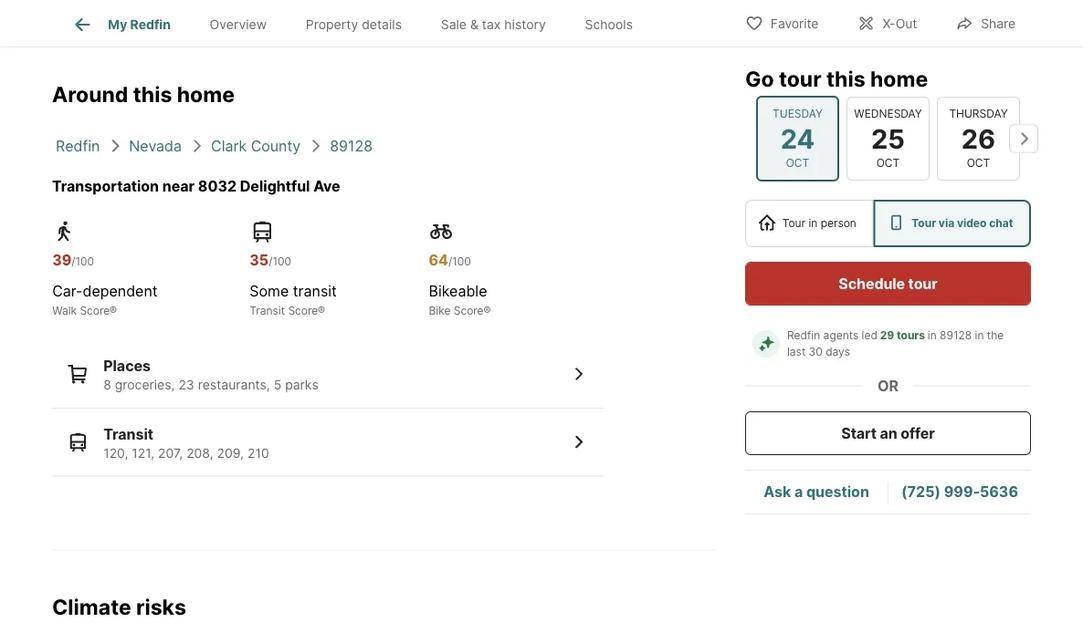 Task type: locate. For each thing, give the bounding box(es) containing it.
oct inside thursday 26 oct
[[967, 157, 990, 170]]

0 horizontal spatial tour
[[779, 66, 822, 91]]

or
[[878, 377, 899, 395]]

999-
[[944, 484, 980, 501]]

2 horizontal spatial in
[[975, 329, 984, 343]]

2 tour from the left
[[912, 217, 936, 230]]

score for dependent
[[80, 304, 110, 317]]

1 vertical spatial 89128
[[940, 329, 972, 343]]

this
[[826, 66, 866, 91], [133, 81, 172, 107]]

ask a question link
[[764, 484, 869, 501]]

® down bikeable
[[484, 304, 491, 317]]

3 oct from the left
[[967, 157, 990, 170]]

0 vertical spatial transit
[[250, 304, 285, 317]]

®
[[110, 304, 117, 317], [318, 304, 325, 317], [484, 304, 491, 317]]

redfin right my
[[130, 17, 171, 32]]

oct inside wednesday 25 oct
[[877, 157, 900, 170]]

/100 inside 64 /100
[[448, 255, 471, 268]]

64
[[429, 252, 448, 269]]

tab list
[[52, 0, 667, 47]]

2 /100 from the left
[[269, 255, 291, 268]]

oct down the 25
[[877, 157, 900, 170]]

/100 up some
[[269, 255, 291, 268]]

1 /100 from the left
[[71, 255, 94, 268]]

climate
[[52, 595, 131, 621]]

oct
[[786, 157, 809, 170], [877, 157, 900, 170], [967, 157, 990, 170]]

0 horizontal spatial /100
[[71, 255, 94, 268]]

transit
[[293, 283, 337, 300]]

transportation near 8032 delightful ave
[[52, 177, 340, 195]]

1 vertical spatial tour
[[908, 275, 938, 293]]

tuesday 24 oct
[[773, 107, 823, 170]]

days
[[826, 346, 850, 359]]

tour inside button
[[908, 275, 938, 293]]

share
[[981, 16, 1016, 32]]

/100 inside 35 /100
[[269, 255, 291, 268]]

0 vertical spatial 89128
[[330, 137, 373, 155]]

home up wednesday
[[870, 66, 928, 91]]

tuesday
[[773, 107, 823, 120]]

in left person
[[809, 217, 818, 230]]

groceries,
[[115, 378, 175, 393]]

1 horizontal spatial tour
[[908, 275, 938, 293]]

89128 up "ave"
[[330, 137, 373, 155]]

my redfin
[[108, 17, 171, 32]]

/100 up bikeable
[[448, 255, 471, 268]]

1 vertical spatial redfin
[[56, 137, 100, 155]]

30
[[809, 346, 823, 359]]

1 horizontal spatial redfin
[[130, 17, 171, 32]]

clark county link
[[211, 137, 301, 155]]

restaurants,
[[198, 378, 270, 393]]

parks
[[285, 378, 319, 393]]

score down bikeable
[[454, 304, 484, 317]]

0 horizontal spatial ®
[[110, 304, 117, 317]]

0 horizontal spatial tour
[[782, 217, 806, 230]]

2 horizontal spatial redfin
[[787, 329, 820, 343]]

tours
[[897, 329, 925, 343]]

clark county
[[211, 137, 301, 155]]

redfin for redfin agents led 29 tours in 89128
[[787, 329, 820, 343]]

1 horizontal spatial ®
[[318, 304, 325, 317]]

1 horizontal spatial score
[[288, 304, 318, 317]]

chat
[[989, 217, 1013, 230]]

35
[[250, 252, 269, 269]]

0 horizontal spatial redfin
[[56, 137, 100, 155]]

x-out button
[[842, 4, 933, 42]]

nevada
[[129, 137, 182, 155]]

tour via video chat
[[912, 217, 1013, 230]]

transit up 120,
[[103, 426, 153, 443]]

tax
[[482, 17, 501, 32]]

around
[[52, 81, 128, 107]]

0 horizontal spatial transit
[[103, 426, 153, 443]]

score down transit
[[288, 304, 318, 317]]

1 horizontal spatial in
[[928, 329, 937, 343]]

property
[[306, 17, 358, 32]]

2 oct from the left
[[877, 157, 900, 170]]

1 oct from the left
[[786, 157, 809, 170]]

oct for 25
[[877, 157, 900, 170]]

x-out
[[883, 16, 917, 32]]

walk
[[52, 304, 77, 317]]

2 horizontal spatial oct
[[967, 157, 990, 170]]

delightful
[[240, 177, 310, 195]]

207,
[[158, 446, 183, 461]]

® down transit
[[318, 304, 325, 317]]

&
[[470, 17, 479, 32]]

list box
[[745, 200, 1031, 248]]

0 horizontal spatial in
[[809, 217, 818, 230]]

redfin up last
[[787, 329, 820, 343]]

1 horizontal spatial /100
[[269, 255, 291, 268]]

wednesday
[[854, 107, 922, 120]]

0 horizontal spatial oct
[[786, 157, 809, 170]]

® inside some transit transit score ®
[[318, 304, 325, 317]]

in
[[809, 217, 818, 230], [928, 329, 937, 343], [975, 329, 984, 343]]

risks
[[136, 595, 186, 621]]

1 tour from the left
[[782, 217, 806, 230]]

transit inside transit 120, 121, 207, 208, 209, 210
[[103, 426, 153, 443]]

next image
[[1009, 124, 1038, 153]]

dependent
[[83, 283, 158, 300]]

/100 for 39
[[71, 255, 94, 268]]

1 horizontal spatial oct
[[877, 157, 900, 170]]

sale & tax history
[[441, 17, 546, 32]]

3 /100 from the left
[[448, 255, 471, 268]]

in left "the" at the bottom of page
[[975, 329, 984, 343]]

0 vertical spatial tour
[[779, 66, 822, 91]]

/100 up car-
[[71, 255, 94, 268]]

1 horizontal spatial 89128
[[940, 329, 972, 343]]

score inside the car-dependent walk score ®
[[80, 304, 110, 317]]

2 horizontal spatial score
[[454, 304, 484, 317]]

/100 inside the 39 /100
[[71, 255, 94, 268]]

tour
[[782, 217, 806, 230], [912, 217, 936, 230]]

1 ® from the left
[[110, 304, 117, 317]]

oct inside tuesday 24 oct
[[786, 157, 809, 170]]

3 ® from the left
[[484, 304, 491, 317]]

1 horizontal spatial tour
[[912, 217, 936, 230]]

schedule tour
[[839, 275, 938, 293]]

2 score from the left
[[288, 304, 318, 317]]

home up clark
[[177, 81, 235, 107]]

this up wednesday
[[826, 66, 866, 91]]

tour left person
[[782, 217, 806, 230]]

89128
[[330, 137, 373, 155], [940, 329, 972, 343]]

in right tours on the right bottom
[[928, 329, 937, 343]]

tour for schedule
[[908, 275, 938, 293]]

tour for tour in person
[[782, 217, 806, 230]]

tour left via at the right top of the page
[[912, 217, 936, 230]]

climate risks
[[52, 595, 186, 621]]

go
[[745, 66, 774, 91]]

oct down 26 at the top right of the page
[[967, 157, 990, 170]]

ask
[[764, 484, 791, 501]]

tour in person option
[[745, 200, 874, 248]]

oct for 24
[[786, 157, 809, 170]]

1 score from the left
[[80, 304, 110, 317]]

property details tab
[[286, 3, 421, 47]]

None button
[[756, 96, 839, 182], [847, 97, 930, 181], [937, 97, 1020, 181], [756, 96, 839, 182], [847, 97, 930, 181], [937, 97, 1020, 181]]

score
[[80, 304, 110, 317], [288, 304, 318, 317], [454, 304, 484, 317]]

tour right schedule
[[908, 275, 938, 293]]

® inside the bikeable bike score ®
[[484, 304, 491, 317]]

score right walk at the left
[[80, 304, 110, 317]]

3 score from the left
[[454, 304, 484, 317]]

1 vertical spatial transit
[[103, 426, 153, 443]]

start
[[841, 425, 877, 443]]

x-
[[883, 16, 896, 32]]

redfin up transportation at top
[[56, 137, 100, 155]]

25
[[871, 123, 905, 155]]

2 horizontal spatial ®
[[484, 304, 491, 317]]

1 horizontal spatial transit
[[250, 304, 285, 317]]

0 horizontal spatial score
[[80, 304, 110, 317]]

transit down some
[[250, 304, 285, 317]]

this up "nevada" link
[[133, 81, 172, 107]]

score inside some transit transit score ®
[[288, 304, 318, 317]]

thursday
[[949, 107, 1008, 120]]

89128 left "the" at the bottom of page
[[940, 329, 972, 343]]

2 horizontal spatial /100
[[448, 255, 471, 268]]

® inside the car-dependent walk score ®
[[110, 304, 117, 317]]

2 ® from the left
[[318, 304, 325, 317]]

oct down 24
[[786, 157, 809, 170]]

/100
[[71, 255, 94, 268], [269, 255, 291, 268], [448, 255, 471, 268]]

0 horizontal spatial 89128
[[330, 137, 373, 155]]

210
[[247, 446, 269, 461]]

bikeable bike score ®
[[429, 283, 491, 317]]

my
[[108, 17, 127, 32]]

0 vertical spatial redfin
[[130, 17, 171, 32]]

clark
[[211, 137, 247, 155]]

offer
[[901, 425, 935, 443]]

tour for tour via video chat
[[912, 217, 936, 230]]

schools
[[585, 17, 633, 32]]

® down 'dependent'
[[110, 304, 117, 317]]

2 vertical spatial redfin
[[787, 329, 820, 343]]

8
[[103, 378, 111, 393]]

89128 link
[[330, 137, 373, 155]]

tour up tuesday
[[779, 66, 822, 91]]

(725) 999-5636
[[902, 484, 1018, 501]]

favorite
[[771, 16, 819, 32]]



Task type: vqa. For each thing, say whether or not it's contained in the screenshot.
$1.15k-
no



Task type: describe. For each thing, give the bounding box(es) containing it.
last
[[787, 346, 806, 359]]

39 /100
[[52, 252, 94, 269]]

transportation
[[52, 177, 159, 195]]

120,
[[103, 446, 128, 461]]

places
[[103, 357, 151, 375]]

property details
[[306, 17, 402, 32]]

schedule tour button
[[745, 262, 1031, 306]]

ave
[[313, 177, 340, 195]]

share button
[[940, 4, 1031, 42]]

tour via video chat option
[[874, 200, 1031, 248]]

in the last 30 days
[[787, 329, 1007, 359]]

sale
[[441, 17, 467, 32]]

ask a question
[[764, 484, 869, 501]]

score inside the bikeable bike score ®
[[454, 304, 484, 317]]

list box containing tour in person
[[745, 200, 1031, 248]]

in inside option
[[809, 217, 818, 230]]

car-
[[52, 283, 83, 300]]

5
[[274, 378, 282, 393]]

(725) 999-5636 link
[[902, 484, 1018, 501]]

sale & tax history tab
[[421, 3, 566, 47]]

wednesday 25 oct
[[854, 107, 922, 170]]

208,
[[186, 446, 213, 461]]

transit 120, 121, 207, 208, 209, 210
[[103, 426, 269, 461]]

bikeable
[[429, 283, 487, 300]]

video
[[957, 217, 987, 230]]

near
[[162, 177, 195, 195]]

redfin for redfin
[[56, 137, 100, 155]]

an
[[880, 425, 897, 443]]

redfin agents led 29 tours in 89128
[[787, 329, 972, 343]]

bike
[[429, 304, 451, 317]]

question
[[806, 484, 869, 501]]

out
[[896, 16, 917, 32]]

209,
[[217, 446, 244, 461]]

23
[[178, 378, 194, 393]]

0 horizontal spatial home
[[177, 81, 235, 107]]

in inside in the last 30 days
[[975, 329, 984, 343]]

led
[[862, 329, 878, 343]]

/100 for 64
[[448, 255, 471, 268]]

(725)
[[902, 484, 941, 501]]

schools tab
[[566, 3, 652, 47]]

start an offer button
[[745, 412, 1031, 456]]

64 /100
[[429, 252, 471, 269]]

redfin inside tab list
[[130, 17, 171, 32]]

places 8 groceries, 23 restaurants, 5 parks
[[103, 357, 319, 393]]

26
[[962, 123, 996, 155]]

oct for 26
[[967, 157, 990, 170]]

overview tab
[[190, 3, 286, 47]]

some
[[250, 283, 289, 300]]

overview
[[210, 17, 267, 32]]

some transit transit score ®
[[250, 283, 337, 317]]

person
[[821, 217, 857, 230]]

29
[[880, 329, 894, 343]]

0 horizontal spatial this
[[133, 81, 172, 107]]

1 horizontal spatial this
[[826, 66, 866, 91]]

tab list containing my redfin
[[52, 0, 667, 47]]

35 /100
[[250, 252, 291, 269]]

go tour this home
[[745, 66, 928, 91]]

redfin link
[[56, 137, 100, 155]]

39
[[52, 252, 71, 269]]

agents
[[823, 329, 859, 343]]

favorite button
[[730, 4, 834, 42]]

score for transit
[[288, 304, 318, 317]]

tour in person
[[782, 217, 857, 230]]

5636
[[980, 484, 1018, 501]]

/100 for 35
[[269, 255, 291, 268]]

car-dependent walk score ®
[[52, 283, 158, 317]]

121,
[[132, 446, 155, 461]]

a
[[795, 484, 803, 501]]

my redfin link
[[72, 14, 171, 36]]

county
[[251, 137, 301, 155]]

1 horizontal spatial home
[[870, 66, 928, 91]]

24
[[781, 123, 815, 155]]

start an offer
[[841, 425, 935, 443]]

the
[[987, 329, 1004, 343]]

around this home
[[52, 81, 235, 107]]

details
[[362, 17, 402, 32]]

tour for go
[[779, 66, 822, 91]]

transit inside some transit transit score ®
[[250, 304, 285, 317]]

® for transit
[[318, 304, 325, 317]]

® for dependent
[[110, 304, 117, 317]]

schedule
[[839, 275, 905, 293]]

nevada link
[[129, 137, 182, 155]]



